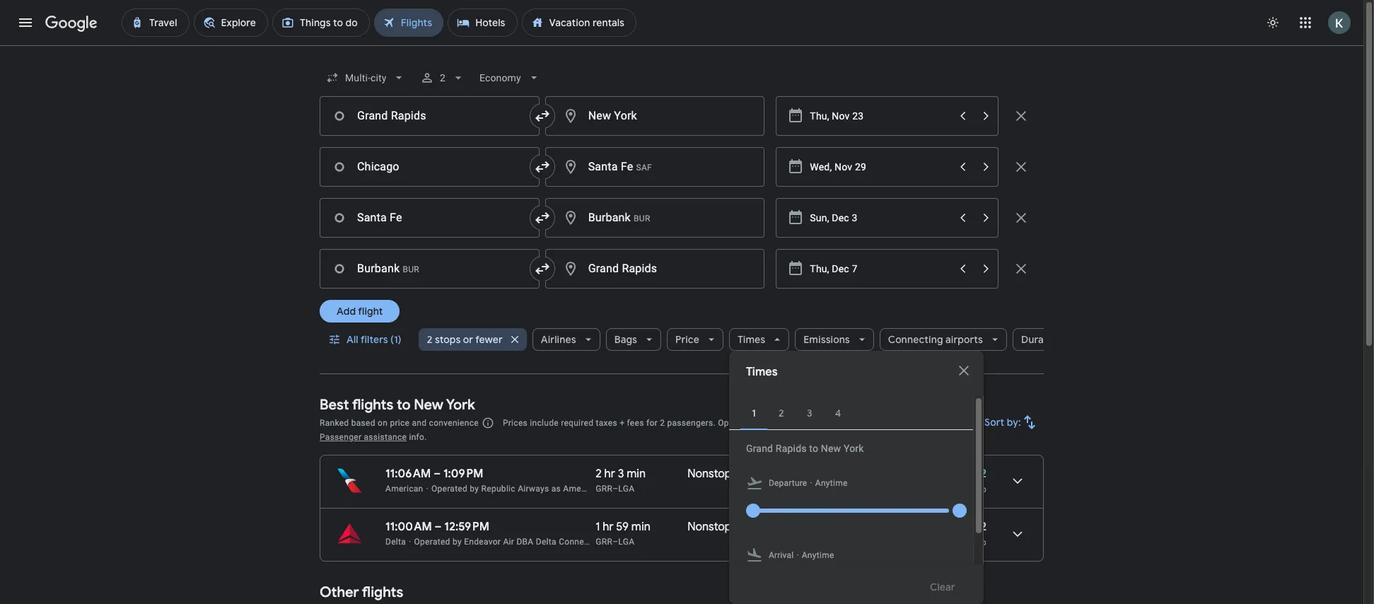 Task type: describe. For each thing, give the bounding box(es) containing it.
$1,672
[[954, 520, 987, 534]]

connection
[[559, 537, 604, 547]]

min for 2 hr 3 min
[[627, 467, 646, 481]]

nonstop for 2 hr 3 min
[[688, 467, 732, 481]]

duration button
[[1013, 323, 1087, 357]]

bag
[[805, 418, 820, 428]]

swap origin and destination. image for remove flight from grand rapids to new york on thu, nov 23 image
[[534, 108, 551, 125]]

price
[[676, 333, 700, 346]]

taxes
[[596, 418, 618, 428]]

required
[[561, 418, 594, 428]]

by for 12:59 pm
[[453, 537, 462, 547]]

entire for $1,492
[[949, 485, 971, 495]]

lga for 3
[[619, 484, 635, 494]]

$1,492 entire trip
[[949, 467, 987, 495]]

rapids
[[776, 443, 807, 454]]

departure text field for remove flight from burbank to grand rapids on thu, dec 7 icon on the right top of page
[[810, 250, 951, 288]]

emissions button
[[796, 323, 874, 357]]

by:
[[1007, 416, 1022, 429]]

+
[[620, 418, 625, 428]]

emissions
[[804, 333, 850, 346]]

– left the 1:09 pm
[[434, 467, 441, 481]]

and inside prices include required taxes + fees for 2 passengers. optional charges and bag fees may apply. passenger assistance
[[788, 418, 803, 428]]

Departure time: 11:06 AM. text field
[[386, 467, 431, 481]]

prices
[[503, 418, 528, 428]]

duration
[[1022, 333, 1063, 346]]

grand
[[746, 443, 773, 454]]

trip for $1,492
[[974, 485, 987, 495]]

add flight button
[[320, 300, 400, 323]]

2 delta from the left
[[536, 537, 557, 547]]

to for flights
[[397, 396, 411, 414]]

eagle
[[604, 484, 625, 494]]

$1,672 entire trip
[[949, 520, 987, 548]]

bags
[[615, 333, 638, 346]]

228
[[787, 467, 805, 481]]

lga for 59
[[619, 537, 635, 547]]

other
[[320, 584, 359, 601]]

airlines
[[541, 333, 576, 346]]

prices include required taxes + fees for 2 passengers. optional charges and bag fees may apply. passenger assistance
[[320, 418, 884, 442]]

1 fees from the left
[[627, 418, 644, 428]]

hr for 1
[[603, 520, 614, 534]]

ranked
[[320, 418, 349, 428]]

bags button
[[606, 323, 662, 357]]

grr for 2
[[596, 484, 613, 494]]

add flight
[[337, 305, 383, 318]]

228 kg co 2 -30% emissions
[[787, 467, 850, 495]]

11:06 am – 1:09 pm
[[386, 467, 484, 481]]

times button
[[729, 323, 790, 357]]

charges
[[754, 418, 786, 428]]

Arrival time: 12:59 PM. text field
[[445, 520, 490, 534]]

entire for $1,672
[[949, 538, 971, 548]]

loading results progress bar
[[0, 45, 1364, 48]]

apply.
[[860, 418, 884, 428]]

nonstop flight. element for 2 hr 3 min
[[688, 467, 732, 483]]

leaves gerald r. ford international airport at 11:00 am on thursday, november 23 and arrives at laguardia airport at 12:59 pm on thursday, november 23. element
[[386, 520, 490, 534]]

as
[[552, 484, 561, 494]]

best
[[320, 396, 349, 414]]

sort
[[985, 416, 1005, 429]]

include
[[530, 418, 559, 428]]

on
[[378, 418, 388, 428]]

swap origin and destination. image for remove flight from burbank to grand rapids on thu, dec 7 icon on the right top of page
[[534, 260, 551, 277]]

607 kg co
[[787, 520, 842, 534]]

air
[[503, 537, 515, 547]]

1
[[596, 520, 600, 534]]

(1)
[[391, 333, 402, 346]]

passengers.
[[668, 418, 716, 428]]

remove flight from chicago to santa fe on wed, nov 29 image
[[1013, 158, 1030, 175]]

12:59 pm
[[445, 520, 490, 534]]

total duration 1 hr 59 min. element
[[596, 520, 688, 536]]

flight
[[358, 305, 383, 318]]

Arrival time: 1:09 PM. text field
[[444, 467, 484, 481]]

filters
[[361, 333, 388, 346]]

sort by: button
[[979, 405, 1044, 439]]

1 vertical spatial times
[[746, 365, 778, 379]]

add
[[337, 305, 356, 318]]

1492 US dollars text field
[[953, 467, 987, 481]]

departure
[[769, 478, 808, 488]]

new for flights
[[414, 396, 444, 414]]

passenger assistance button
[[320, 432, 407, 442]]

may
[[841, 418, 858, 428]]

11:00 am
[[386, 520, 432, 534]]

anytime for departure
[[816, 478, 848, 488]]

– inside 2 hr 3 min grr – lga
[[613, 484, 619, 494]]

best flights to new york
[[320, 396, 475, 414]]

nonstop for 1 hr 59 min
[[688, 520, 732, 534]]

2 button
[[415, 61, 472, 95]]

main menu image
[[17, 14, 34, 31]]

2 for 2 stops or fewer
[[427, 333, 433, 346]]

passenger
[[320, 432, 362, 442]]

2 for 2
[[440, 72, 446, 83]]

11:06 am
[[386, 467, 431, 481]]

emissions
[[809, 485, 850, 495]]

airlines button
[[533, 323, 601, 357]]

ranked based on price and convenience
[[320, 418, 479, 428]]

3
[[618, 467, 624, 481]]

remove flight from burbank to grand rapids on thu, dec 7 image
[[1013, 260, 1030, 277]]

grand rapids to new york
[[746, 443, 864, 454]]

1672 US dollars text field
[[954, 520, 987, 534]]



Task type: locate. For each thing, give the bounding box(es) containing it.
1 hr 59 min grr – lga
[[596, 520, 651, 547]]

other flights
[[320, 584, 403, 601]]

and
[[412, 418, 427, 428], [788, 418, 803, 428]]

grr up 1
[[596, 484, 613, 494]]

0 vertical spatial trip
[[974, 485, 987, 495]]

min for 1 hr 59 min
[[632, 520, 651, 534]]

trip for $1,672
[[974, 538, 987, 548]]

lga
[[619, 484, 635, 494], [619, 537, 635, 547]]

0 vertical spatial departure text field
[[810, 97, 951, 135]]

1 vertical spatial grr
[[596, 537, 613, 547]]

all filters (1) button
[[320, 323, 413, 357]]

0 vertical spatial hr
[[605, 467, 615, 481]]

1 vertical spatial anytime
[[802, 550, 835, 560]]

2 stops or fewer
[[427, 333, 503, 346]]

total duration 2 hr 3 min. element
[[596, 467, 688, 483]]

grr inside 1 hr 59 min grr – lga
[[596, 537, 613, 547]]

0 vertical spatial swap origin and destination. image
[[534, 108, 551, 125]]

leaves gerald r. ford international airport at 11:06 am on thursday, november 23 and arrives at laguardia airport at 1:09 pm on thursday, november 23. element
[[386, 467, 484, 481]]

1 vertical spatial nonstop flight. element
[[688, 520, 732, 536]]

delta
[[386, 537, 406, 547], [536, 537, 557, 547]]

min right '3'
[[627, 467, 646, 481]]

kg right 228
[[808, 467, 821, 481]]

1 horizontal spatial to
[[810, 443, 819, 454]]

– inside 1 hr 59 min grr – lga
[[613, 537, 619, 547]]

assistance
[[364, 432, 407, 442]]

operated by republic airways as american eagle
[[432, 484, 625, 494]]

endeavor
[[464, 537, 501, 547]]

None text field
[[320, 96, 540, 136], [545, 96, 765, 136], [320, 198, 540, 238], [545, 198, 765, 238], [545, 249, 765, 289], [320, 96, 540, 136], [545, 96, 765, 136], [320, 198, 540, 238], [545, 198, 765, 238], [545, 249, 765, 289]]

2 nonstop flight. element from the top
[[688, 520, 732, 536]]

flights up based
[[352, 396, 394, 414]]

2 and from the left
[[788, 418, 803, 428]]

0 horizontal spatial to
[[397, 396, 411, 414]]

nonstop flight. element for 1 hr 59 min
[[688, 520, 732, 536]]

main content containing best flights to new york
[[320, 386, 1044, 604]]

swap origin and destination. image
[[534, 158, 551, 175], [534, 260, 551, 277]]

york inside main content
[[446, 396, 475, 414]]

connecting airports button
[[880, 323, 1008, 357]]

1 vertical spatial operated
[[414, 537, 450, 547]]

0 vertical spatial by
[[470, 484, 479, 494]]

or
[[463, 333, 473, 346]]

1 vertical spatial swap origin and destination. image
[[534, 209, 551, 226]]

11:00 am – 12:59 pm
[[386, 520, 490, 534]]

2 vertical spatial departure text field
[[810, 250, 951, 288]]

all filters (1)
[[347, 333, 402, 346]]

nonstop flight. element
[[688, 467, 732, 483], [688, 520, 732, 536]]

departure text field for remove flight from grand rapids to new york on thu, nov 23 image
[[810, 97, 951, 135]]

nonstop
[[688, 467, 732, 481], [688, 520, 732, 534]]

based
[[351, 418, 376, 428]]

anytime down 607 kg co
[[802, 550, 835, 560]]

0 vertical spatial new
[[414, 396, 444, 414]]

min
[[627, 467, 646, 481], [632, 520, 651, 534]]

1 lga from the top
[[619, 484, 635, 494]]

remove flight from santa fe to burbank on sun, dec 3 image
[[1013, 209, 1030, 226]]

connecting
[[889, 333, 944, 346]]

None field
[[320, 65, 412, 91], [474, 65, 547, 91], [320, 65, 412, 91], [474, 65, 547, 91]]

0 vertical spatial flights
[[352, 396, 394, 414]]

0 vertical spatial swap origin and destination. image
[[534, 158, 551, 175]]

30%
[[790, 485, 807, 495]]

2
[[440, 72, 446, 83], [427, 333, 433, 346], [660, 418, 665, 428], [596, 467, 602, 481], [841, 471, 846, 483]]

change appearance image
[[1257, 6, 1291, 40]]

by for 1:09 pm
[[470, 484, 479, 494]]

main content
[[320, 386, 1044, 604]]

2 lga from the top
[[619, 537, 635, 547]]

0 horizontal spatial new
[[414, 396, 444, 414]]

learn more about ranking image
[[482, 417, 494, 429]]

lga inside 2 hr 3 min grr – lga
[[619, 484, 635, 494]]

1 vertical spatial swap origin and destination. image
[[534, 260, 551, 277]]

0 vertical spatial lga
[[619, 484, 635, 494]]

delta right the dba
[[536, 537, 557, 547]]

operated down leaves gerald r. ford international airport at 11:00 am on thursday, november 23 and arrives at laguardia airport at 12:59 pm on thursday, november 23. element
[[414, 537, 450, 547]]

to for rapids
[[810, 443, 819, 454]]

entire down $1,672 text box
[[949, 538, 971, 548]]

-
[[788, 485, 790, 495]]

1 vertical spatial hr
[[603, 520, 614, 534]]

1 nonstop flight. element from the top
[[688, 467, 732, 483]]

1 horizontal spatial by
[[470, 484, 479, 494]]

hr right 1
[[603, 520, 614, 534]]

2 inside 228 kg co 2 -30% emissions
[[841, 471, 846, 483]]

kg for 607
[[809, 520, 822, 534]]

none search field containing times
[[320, 61, 1087, 604]]

price
[[390, 418, 410, 428]]

0 horizontal spatial york
[[446, 396, 475, 414]]

2 swap origin and destination. image from the top
[[534, 260, 551, 277]]

kg inside 228 kg co 2 -30% emissions
[[808, 467, 821, 481]]

entire inside $1,672 entire trip
[[949, 538, 971, 548]]

2 stops or fewer button
[[419, 323, 527, 357]]

fees
[[627, 418, 644, 428], [822, 418, 839, 428]]

0 horizontal spatial and
[[412, 418, 427, 428]]

entire
[[949, 485, 971, 495], [949, 538, 971, 548]]

operated
[[432, 484, 468, 494], [414, 537, 450, 547]]

Departure text field
[[810, 97, 951, 135], [810, 148, 951, 186], [810, 250, 951, 288]]

59
[[616, 520, 629, 534]]

co for 228 kg co 2 -30% emissions
[[823, 467, 841, 481]]

anytime for arrival
[[802, 550, 835, 560]]

1 vertical spatial nonstop
[[688, 520, 732, 534]]

1 horizontal spatial and
[[788, 418, 803, 428]]

$1,492
[[953, 467, 987, 481]]

by
[[470, 484, 479, 494], [453, 537, 462, 547]]

lga inside 1 hr 59 min grr – lga
[[619, 537, 635, 547]]

american
[[386, 484, 423, 494], [563, 484, 601, 494]]

1 vertical spatial co
[[824, 520, 842, 534]]

stops
[[435, 333, 461, 346]]

None text field
[[320, 147, 540, 187], [545, 147, 765, 187], [320, 249, 540, 289], [320, 147, 540, 187], [545, 147, 765, 187], [320, 249, 540, 289]]

0 vertical spatial to
[[397, 396, 411, 414]]

2 american from the left
[[563, 484, 601, 494]]

0 horizontal spatial american
[[386, 484, 423, 494]]

2 swap origin and destination. image from the top
[[534, 209, 551, 226]]

operated for 12:59 pm
[[414, 537, 450, 547]]

trip
[[974, 485, 987, 495], [974, 538, 987, 548]]

grr inside 2 hr 3 min grr – lga
[[596, 484, 613, 494]]

dba
[[517, 537, 534, 547]]

0 vertical spatial nonstop
[[688, 467, 732, 481]]

min right 59
[[632, 520, 651, 534]]

operated down 1:09 pm text field
[[432, 484, 468, 494]]

lga down 59
[[619, 537, 635, 547]]

by down 1:09 pm text field
[[470, 484, 479, 494]]

trip inside $1,672 entire trip
[[974, 538, 987, 548]]

swap origin and destination. image
[[534, 108, 551, 125], [534, 209, 551, 226]]

1 vertical spatial min
[[632, 520, 651, 534]]

min inside 1 hr 59 min grr – lga
[[632, 520, 651, 534]]

2 grr from the top
[[596, 537, 613, 547]]

1:09 pm
[[444, 467, 484, 481]]

republic
[[482, 484, 516, 494]]

swap origin and destination. image for remove flight from santa fe to burbank on sun, dec 3 icon
[[534, 209, 551, 226]]

1 departure text field from the top
[[810, 97, 951, 135]]

kg right '607'
[[809, 520, 822, 534]]

0 vertical spatial anytime
[[816, 478, 848, 488]]

fees right +
[[627, 418, 644, 428]]

kg
[[808, 467, 821, 481], [809, 520, 822, 534]]

1 trip from the top
[[974, 485, 987, 495]]

0 vertical spatial kg
[[808, 467, 821, 481]]

hr for 2
[[605, 467, 615, 481]]

american down 11:06 am
[[386, 484, 423, 494]]

flights right other
[[362, 584, 403, 601]]

and left bag
[[788, 418, 803, 428]]

all
[[347, 333, 359, 346]]

hr inside 2 hr 3 min grr – lga
[[605, 467, 615, 481]]

new down 'bag fees' button
[[821, 443, 841, 454]]

1 and from the left
[[412, 418, 427, 428]]

1 horizontal spatial fees
[[822, 418, 839, 428]]

0 vertical spatial grr
[[596, 484, 613, 494]]

grr down 1
[[596, 537, 613, 547]]

0 vertical spatial times
[[738, 333, 766, 346]]

co inside 228 kg co 2 -30% emissions
[[823, 467, 841, 481]]

york
[[446, 396, 475, 414], [844, 443, 864, 454]]

flight details. leaves gerald r. ford international airport at 11:00 am on thursday, november 23 and arrives at laguardia airport at 12:59 pm on thursday, november 23. image
[[1001, 517, 1035, 551]]

0 vertical spatial operated
[[432, 484, 468, 494]]

1 vertical spatial departure text field
[[810, 148, 951, 186]]

flights
[[352, 396, 394, 414], [362, 584, 403, 601]]

times inside popup button
[[738, 333, 766, 346]]

co right '607'
[[824, 520, 842, 534]]

york down may
[[844, 443, 864, 454]]

optional
[[718, 418, 752, 428]]

to right rapids
[[810, 443, 819, 454]]

new for rapids
[[821, 443, 841, 454]]

hr
[[605, 467, 615, 481], [603, 520, 614, 534]]

1 vertical spatial lga
[[619, 537, 635, 547]]

1 grr from the top
[[596, 484, 613, 494]]

1 entire from the top
[[949, 485, 971, 495]]

co up emissions
[[823, 467, 841, 481]]

1 delta from the left
[[386, 537, 406, 547]]

2 fees from the left
[[822, 418, 839, 428]]

to up price
[[397, 396, 411, 414]]

1 vertical spatial entire
[[949, 538, 971, 548]]

hr inside 1 hr 59 min grr – lga
[[603, 520, 614, 534]]

to inside main content
[[397, 396, 411, 414]]

times
[[738, 333, 766, 346], [746, 365, 778, 379]]

operated for 1:09 pm
[[432, 484, 468, 494]]

remove flight from grand rapids to new york on thu, nov 23 image
[[1013, 108, 1030, 125]]

co
[[823, 467, 841, 481], [824, 520, 842, 534]]

close dialog image
[[956, 362, 973, 379]]

1 vertical spatial york
[[844, 443, 864, 454]]

times right price popup button
[[738, 333, 766, 346]]

connecting airports
[[889, 333, 984, 346]]

by down 12:59 pm text field
[[453, 537, 462, 547]]

swap origin and destination. image for remove flight from chicago to santa fe on wed, nov 29 icon
[[534, 158, 551, 175]]

2 entire from the top
[[949, 538, 971, 548]]

3 departure text field from the top
[[810, 250, 951, 288]]

0 vertical spatial co
[[823, 467, 841, 481]]

fewer
[[476, 333, 503, 346]]

1 horizontal spatial new
[[821, 443, 841, 454]]

1 horizontal spatial delta
[[536, 537, 557, 547]]

for
[[647, 418, 658, 428]]

hr left '3'
[[605, 467, 615, 481]]

flight details. leaves gerald r. ford international airport at 11:06 am on thursday, november 23 and arrives at laguardia airport at 1:09 pm on thursday, november 23. image
[[1001, 464, 1035, 498]]

2 inside prices include required taxes + fees for 2 passengers. optional charges and bag fees may apply. passenger assistance
[[660, 418, 665, 428]]

0 horizontal spatial delta
[[386, 537, 406, 547]]

flights for other
[[362, 584, 403, 601]]

trip down 1492 us dollars text box
[[974, 485, 987, 495]]

1 vertical spatial trip
[[974, 538, 987, 548]]

1 vertical spatial flights
[[362, 584, 403, 601]]

airways
[[518, 484, 549, 494]]

0 horizontal spatial fees
[[627, 418, 644, 428]]

– down '3'
[[613, 484, 619, 494]]

york for grand rapids to new york
[[844, 443, 864, 454]]

convenience
[[429, 418, 479, 428]]

to inside search field
[[810, 443, 819, 454]]

operated by endeavor air dba delta connection
[[414, 537, 604, 547]]

min inside 2 hr 3 min grr – lga
[[627, 467, 646, 481]]

Departure text field
[[810, 199, 951, 237]]

1 vertical spatial new
[[821, 443, 841, 454]]

1 vertical spatial to
[[810, 443, 819, 454]]

co for 607 kg co
[[824, 520, 842, 534]]

new inside main content
[[414, 396, 444, 414]]

entire down $1,492
[[949, 485, 971, 495]]

None search field
[[320, 61, 1087, 604]]

0 vertical spatial york
[[446, 396, 475, 414]]

and right price
[[412, 418, 427, 428]]

0 vertical spatial min
[[627, 467, 646, 481]]

1 horizontal spatial york
[[844, 443, 864, 454]]

0 vertical spatial nonstop flight. element
[[688, 467, 732, 483]]

lga down '3'
[[619, 484, 635, 494]]

trip down $1,672 text box
[[974, 538, 987, 548]]

1 swap origin and destination. image from the top
[[534, 158, 551, 175]]

departure text field for remove flight from chicago to santa fe on wed, nov 29 icon
[[810, 148, 951, 186]]

2 nonstop from the top
[[688, 520, 732, 534]]

york up convenience
[[446, 396, 475, 414]]

delta down 11:00 am
[[386, 537, 406, 547]]

york for best flights to new york
[[446, 396, 475, 414]]

grr for 1
[[596, 537, 613, 547]]

1 american from the left
[[386, 484, 423, 494]]

fees right bag
[[822, 418, 839, 428]]

2 trip from the top
[[974, 538, 987, 548]]

new up convenience
[[414, 396, 444, 414]]

2 for 2 hr 3 min grr – lga
[[596, 467, 602, 481]]

entire inside $1,492 entire trip
[[949, 485, 971, 495]]

0 horizontal spatial by
[[453, 537, 462, 547]]

–
[[434, 467, 441, 481], [613, 484, 619, 494], [435, 520, 442, 534], [613, 537, 619, 547]]

1 nonstop from the top
[[688, 467, 732, 481]]

0 vertical spatial entire
[[949, 485, 971, 495]]

trip inside $1,492 entire trip
[[974, 485, 987, 495]]

2 departure text field from the top
[[810, 148, 951, 186]]

1 vertical spatial by
[[453, 537, 462, 547]]

arrival
[[769, 550, 794, 560]]

sort by:
[[985, 416, 1022, 429]]

american right as
[[563, 484, 601, 494]]

flights for best
[[352, 396, 394, 414]]

airports
[[946, 333, 984, 346]]

1 vertical spatial kg
[[809, 520, 822, 534]]

new
[[414, 396, 444, 414], [821, 443, 841, 454]]

1 horizontal spatial american
[[563, 484, 601, 494]]

2 inside 2 hr 3 min grr – lga
[[596, 467, 602, 481]]

bag fees button
[[805, 418, 839, 428]]

kg for 228
[[808, 467, 821, 481]]

1 swap origin and destination. image from the top
[[534, 108, 551, 125]]

– left 12:59 pm
[[435, 520, 442, 534]]

2 hr 3 min grr – lga
[[596, 467, 646, 494]]

anytime right 30%
[[816, 478, 848, 488]]

times down times popup button
[[746, 365, 778, 379]]

price button
[[667, 323, 724, 357]]

to
[[397, 396, 411, 414], [810, 443, 819, 454]]

Departure time: 11:00 AM. text field
[[386, 520, 432, 534]]

607
[[787, 520, 807, 534]]

– down 59
[[613, 537, 619, 547]]



Task type: vqa. For each thing, say whether or not it's contained in the screenshot.
Bags popup button
yes



